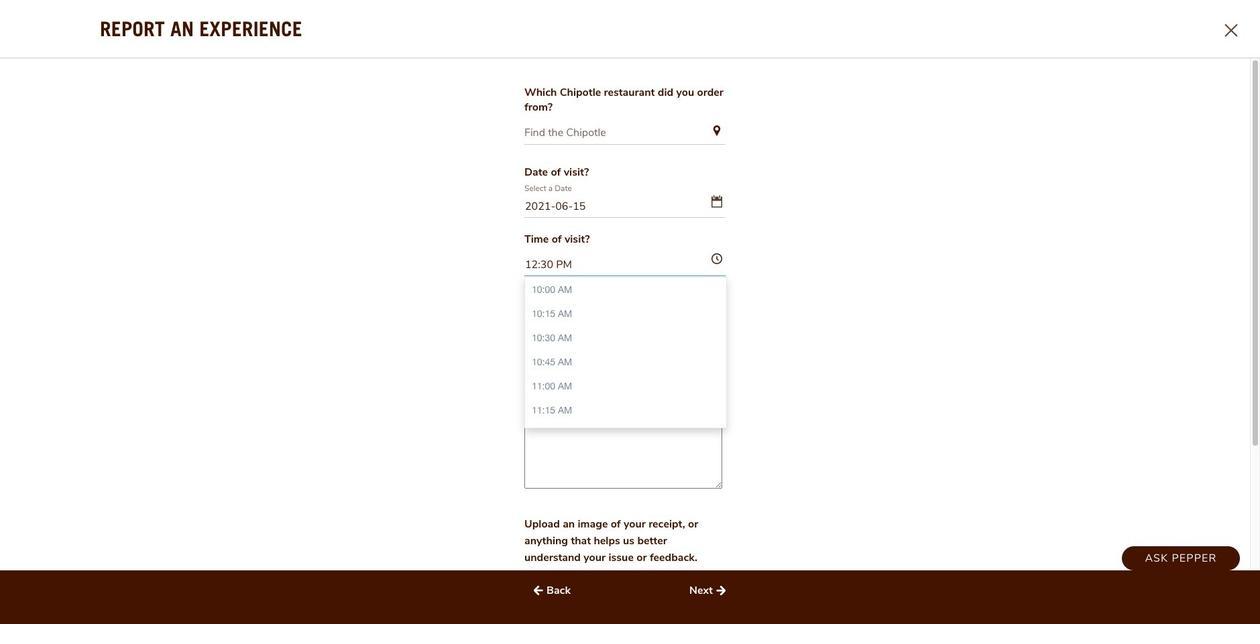 Task type: describe. For each thing, give the bounding box(es) containing it.
Select a Date text field
[[524, 195, 726, 218]]

back image
[[531, 583, 547, 599]]

select a date image
[[712, 195, 722, 208]]

sign in image
[[1110, 47, 1142, 79]]

add to bag image
[[1219, 47, 1251, 79]]

find a chipotle image
[[998, 55, 1014, 71]]



Task type: locate. For each thing, give the bounding box(es) containing it.
Select time text field
[[524, 254, 726, 277]]

None field
[[524, 126, 726, 145]]

chipotle mexican grill image
[[16, 42, 59, 85]]

time image
[[712, 254, 722, 265]]

None text field
[[524, 318, 726, 336]]

next image
[[713, 583, 729, 599]]

heading
[[1142, 57, 1206, 69]]

report an experience close image
[[1225, 24, 1238, 37]]

Comment text field
[[524, 382, 722, 489]]



Task type: vqa. For each thing, say whether or not it's contained in the screenshot.
'purpose'
no



